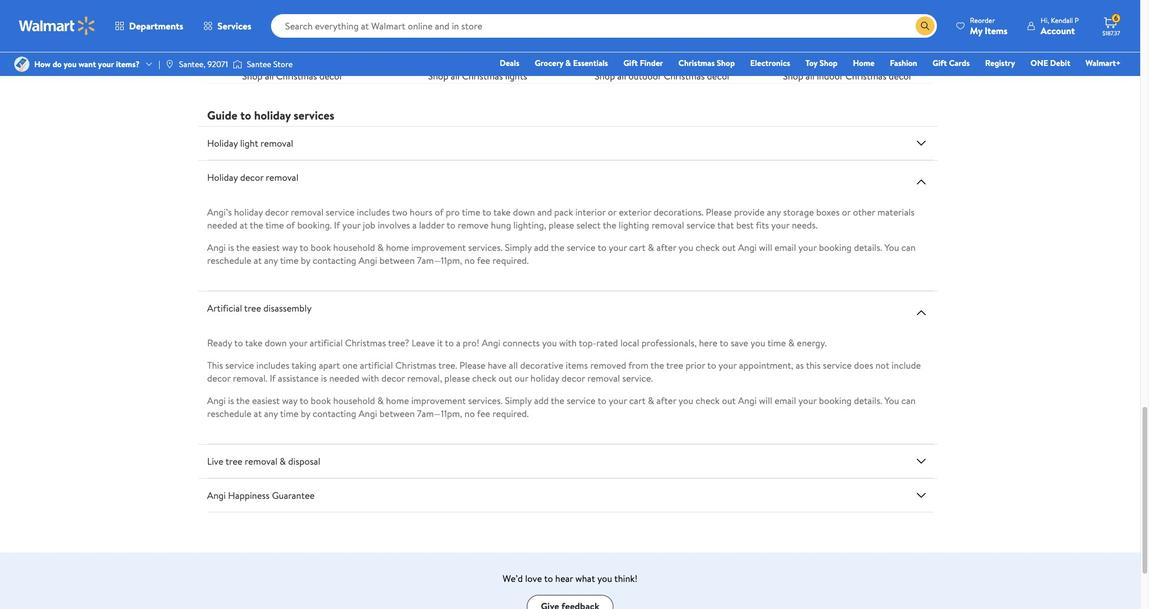 Task type: vqa. For each thing, say whether or not it's contained in the screenshot.
take to the bottom
yes



Task type: locate. For each thing, give the bounding box(es) containing it.
tree for artificial tree disassembly
[[244, 302, 261, 315]]

angi happiness guarantee
[[207, 489, 315, 502]]

tree right artificial at the left
[[244, 302, 261, 315]]

2 contacting from the top
[[313, 407, 357, 420]]

0 vertical spatial after
[[657, 241, 677, 254]]

and
[[538, 206, 552, 219]]

christmas up 'shop all outdoor christmas decor'
[[679, 57, 715, 69]]

simply
[[505, 241, 532, 254], [505, 394, 532, 407]]

1 vertical spatial includes
[[256, 359, 290, 372]]

2 home from the top
[[386, 394, 409, 407]]

no
[[465, 254, 475, 267], [465, 407, 475, 420]]

job
[[363, 219, 376, 232]]

1 or from the left
[[608, 206, 617, 219]]

2 vertical spatial check
[[696, 394, 720, 407]]

out left our
[[499, 372, 513, 385]]

household
[[333, 241, 375, 254], [333, 394, 375, 407]]

1 vertical spatial details.
[[855, 394, 883, 407]]

if inside angi's holiday decor removal service includes two hours of pro time to take down and pack interior or exterior decorations. please provide any storage boxes or other materials needed at the time of booking. if your job involves a ladder to remove hung lighting, please select the lighting removal service that best fits your needs.
[[334, 219, 340, 232]]

1 vertical spatial contacting
[[313, 407, 357, 420]]

artificial
[[207, 302, 242, 315]]

angi is the easiest way to book household & home improvement services. simply add the service to your cart & after you check out angi will email your booking details. you can reschedule at any time by contacting angi between 7am—11pm, no fee required. down angi's holiday decor removal service includes two hours of pro time to take down and pack interior or exterior decorations. please provide any storage boxes or other materials needed at the time of booking. if your job involves a ladder to remove hung lighting, please select the lighting removal service that best fits your needs.
[[207, 241, 916, 267]]

2 by from the top
[[301, 407, 311, 420]]

all for shop all christmas decor
[[265, 69, 274, 82]]

Search search field
[[271, 14, 938, 38]]

0 vertical spatial includes
[[357, 206, 390, 219]]

please right removal,
[[445, 372, 470, 385]]

0 horizontal spatial if
[[270, 372, 276, 385]]

2 vertical spatial at
[[254, 407, 262, 420]]

1 vertical spatial easiest
[[252, 394, 280, 407]]

add
[[534, 241, 549, 254], [534, 394, 549, 407]]

this service includes taking apart one artificial christmas tree. please have all decorative items removed from the tree prior to your appointment, as this service does not include decor removal. if assistance is needed with decor removal, please check out our holiday decor removal service.
[[207, 359, 922, 385]]

0 vertical spatial improvement
[[412, 241, 466, 254]]

0 horizontal spatial needed
[[207, 219, 238, 232]]

1 vertical spatial is
[[321, 372, 327, 385]]

please inside this service includes taking apart one artificial christmas tree. please have all decorative items removed from the tree prior to your appointment, as this service does not include decor removal. if assistance is needed with decor removal, please check out our holiday decor removal service.
[[460, 359, 486, 372]]

tree for live tree removal & disposal
[[226, 455, 243, 468]]

time up appointment,
[[768, 336, 787, 349]]

booking.
[[297, 219, 332, 232]]

1 vertical spatial holiday
[[207, 171, 238, 184]]

all
[[265, 69, 274, 82], [451, 69, 460, 82], [618, 69, 627, 82], [806, 69, 815, 82], [509, 359, 518, 372]]

2 gift from the left
[[933, 57, 948, 69]]

0 horizontal spatial please
[[445, 372, 470, 385]]

1 vertical spatial check
[[473, 372, 497, 385]]

fee
[[477, 254, 491, 267], [477, 407, 491, 420]]

needed inside this service includes taking apart one artificial christmas tree. please have all decorative items removed from the tree prior to your appointment, as this service does not include decor removal. if assistance is needed with decor removal, please check out our holiday decor removal service.
[[329, 372, 360, 385]]

0 vertical spatial can
[[902, 241, 916, 254]]

decor left removal,
[[382, 372, 405, 385]]

a left pro!
[[456, 336, 461, 349]]

0 vertical spatial services.
[[468, 241, 503, 254]]

needed down holiday decor removal
[[207, 219, 238, 232]]

0 horizontal spatial or
[[608, 206, 617, 219]]

to right the ladder
[[447, 219, 456, 232]]

book down assistance
[[311, 394, 331, 407]]

by down booking.
[[301, 254, 311, 267]]

1 horizontal spatial please
[[706, 206, 732, 219]]

if
[[334, 219, 340, 232], [270, 372, 276, 385]]

check
[[696, 241, 720, 254], [473, 372, 497, 385], [696, 394, 720, 407]]

your down this on the bottom of page
[[799, 394, 817, 407]]

2 add from the top
[[534, 394, 549, 407]]

easiest
[[252, 241, 280, 254], [252, 394, 280, 407]]

decor left booking.
[[265, 206, 289, 219]]

booking down this on the bottom of page
[[820, 394, 852, 407]]

1 horizontal spatial if
[[334, 219, 340, 232]]

you down "not"
[[885, 394, 900, 407]]

involves
[[378, 219, 410, 232]]

is down angi's
[[228, 241, 234, 254]]

down left and
[[513, 206, 535, 219]]

electronics link
[[745, 57, 796, 70]]

can down materials
[[902, 241, 916, 254]]

add down decorative
[[534, 394, 549, 407]]

it
[[437, 336, 443, 349]]

7am—11pm,
[[417, 254, 463, 267], [417, 407, 463, 420]]

0 vertical spatial way
[[282, 241, 298, 254]]

angi is the easiest way to book household & home improvement services. simply add the service to your cart & after you check out angi will email your booking details. you can reschedule at any time by contacting angi between 7am—11pm, no fee required. down this service includes taking apart one artificial christmas tree. please have all decorative items removed from the tree prior to your appointment, as this service does not include decor removal. if assistance is needed with decor removal, please check out our holiday decor removal service. at bottom
[[207, 394, 916, 420]]

holiday left light
[[207, 137, 238, 150]]

0 horizontal spatial tree
[[226, 455, 243, 468]]

1 vertical spatial services.
[[468, 394, 503, 407]]

1 angi is the easiest way to book household & home improvement services. simply add the service to your cart & after you check out angi will email your booking details. you can reschedule at any time by contacting angi between 7am—11pm, no fee required. from the top
[[207, 241, 916, 267]]

after down professionals,
[[657, 394, 677, 407]]

0 vertical spatial reschedule
[[207, 254, 252, 267]]

out
[[722, 241, 736, 254], [499, 372, 513, 385], [722, 394, 736, 407]]

1 vertical spatial email
[[775, 394, 797, 407]]

0 vertical spatial 7am—11pm,
[[417, 254, 463, 267]]

with inside this service includes taking apart one artificial christmas tree. please have all decorative items removed from the tree prior to your appointment, as this service does not include decor removal. if assistance is needed with decor removal, please check out our holiday decor removal service.
[[362, 372, 379, 385]]

2 or from the left
[[843, 206, 851, 219]]

way
[[282, 241, 298, 254], [282, 394, 298, 407]]

1 vertical spatial needed
[[329, 372, 360, 385]]

to inside this service includes taking apart one artificial christmas tree. please have all decorative items removed from the tree prior to your appointment, as this service does not include decor removal. if assistance is needed with decor removal, please check out our holiday decor removal service.
[[708, 359, 717, 372]]

departments button
[[105, 12, 193, 40]]

1 horizontal spatial gift
[[933, 57, 948, 69]]

gift cards link
[[928, 57, 976, 70]]

to right ready
[[234, 336, 243, 349]]

1 vertical spatial out
[[499, 372, 513, 385]]

holiday for holiday light removal
[[207, 137, 238, 150]]

what
[[576, 572, 596, 585]]

0 vertical spatial please
[[706, 206, 732, 219]]

holiday right our
[[531, 372, 560, 385]]

provide
[[735, 206, 765, 219]]

1 horizontal spatial please
[[549, 219, 575, 232]]

0 vertical spatial holiday
[[207, 137, 238, 150]]

0 vertical spatial simply
[[505, 241, 532, 254]]

&
[[566, 57, 571, 69], [378, 241, 384, 254], [648, 241, 655, 254], [789, 336, 795, 349], [378, 394, 384, 407], [648, 394, 655, 407], [280, 455, 286, 468]]

with right one
[[362, 372, 379, 385]]

0 vertical spatial booking
[[820, 241, 852, 254]]

1 vertical spatial holiday
[[234, 206, 263, 219]]

home down involves
[[386, 241, 409, 254]]

1 vertical spatial book
[[311, 394, 331, 407]]

home link
[[848, 57, 880, 70]]

2 vertical spatial out
[[722, 394, 736, 407]]

1 vertical spatial you
[[885, 394, 900, 407]]

please inside this service includes taking apart one artificial christmas tree. please have all decorative items removed from the tree prior to your appointment, as this service does not include decor removal. if assistance is needed with decor removal, please check out our holiday decor removal service.
[[445, 372, 470, 385]]

1 vertical spatial take
[[245, 336, 263, 349]]

lights
[[506, 69, 528, 82]]

after
[[657, 241, 677, 254], [657, 394, 677, 407]]

0 vertical spatial tree
[[244, 302, 261, 315]]

1 7am—11pm, from the top
[[417, 254, 463, 267]]

think!
[[615, 572, 638, 585]]

required. down our
[[493, 407, 529, 420]]

down down disassembly
[[265, 336, 287, 349]]

1 horizontal spatial tree
[[244, 302, 261, 315]]

service left that
[[687, 219, 716, 232]]

0 horizontal spatial a
[[413, 219, 417, 232]]

all for shop all indoor christmas decor
[[806, 69, 815, 82]]

 image right 92071
[[233, 58, 242, 70]]

list
[[200, 0, 941, 83]]

the inside this service includes taking apart one artificial christmas tree. please have all decorative items removed from the tree prior to your appointment, as this service does not include decor removal. if assistance is needed with decor removal, please check out our holiday decor removal service.
[[651, 359, 665, 372]]

live tree removal & disposal
[[207, 455, 321, 468]]

services
[[218, 19, 252, 32]]

0 horizontal spatial artificial
[[310, 336, 343, 349]]

shop for shop all indoor christmas decor
[[783, 69, 804, 82]]

to right the prior
[[708, 359, 717, 372]]

gift up outdoor
[[624, 57, 638, 69]]

holiday for holiday decor removal
[[207, 171, 238, 184]]

items
[[566, 359, 588, 372]]

1 fee from the top
[[477, 254, 491, 267]]

0 vertical spatial between
[[380, 254, 415, 267]]

please left select
[[549, 219, 575, 232]]

1 horizontal spatial or
[[843, 206, 851, 219]]

0 vertical spatial household
[[333, 241, 375, 254]]

details.
[[855, 241, 883, 254], [855, 394, 883, 407]]

all left outdoor
[[618, 69, 627, 82]]

outdoor
[[629, 69, 662, 82]]

all for shop all outdoor christmas decor
[[618, 69, 627, 82]]

1 cart from the top
[[630, 241, 646, 254]]

contacting down booking.
[[313, 254, 357, 267]]

is
[[228, 241, 234, 254], [321, 372, 327, 385], [228, 394, 234, 407]]

of left booking.
[[286, 219, 295, 232]]

booking down boxes
[[820, 241, 852, 254]]

1 horizontal spatial of
[[435, 206, 444, 219]]

contacting
[[313, 254, 357, 267], [313, 407, 357, 420]]

2 horizontal spatial tree
[[667, 359, 684, 372]]

shop all christmas lights link
[[392, 0, 563, 83]]

santee,
[[179, 58, 206, 70]]

1 vertical spatial can
[[902, 394, 916, 407]]

1 household from the top
[[333, 241, 375, 254]]

please left best
[[706, 206, 732, 219]]

services. down the have
[[468, 394, 503, 407]]

toy shop
[[806, 57, 838, 69]]

if right booking.
[[334, 219, 340, 232]]

your up taking on the left of the page
[[289, 336, 308, 349]]

1 vertical spatial down
[[265, 336, 287, 349]]

email
[[775, 241, 797, 254], [775, 394, 797, 407]]

christmas
[[679, 57, 715, 69], [276, 69, 317, 82], [462, 69, 503, 82], [664, 69, 705, 82], [846, 69, 887, 82], [345, 336, 386, 349], [395, 359, 437, 372]]

0 vertical spatial with
[[560, 336, 577, 349]]

can
[[902, 241, 916, 254], [902, 394, 916, 407]]

store
[[273, 58, 293, 70]]

p
[[1075, 15, 1080, 25]]

needed right taking on the left of the page
[[329, 372, 360, 385]]

2 vertical spatial holiday
[[531, 372, 560, 385]]

0 vertical spatial cart
[[630, 241, 646, 254]]

simply down our
[[505, 394, 532, 407]]

apart
[[319, 359, 340, 372]]

guarantee
[[272, 489, 315, 502]]

you down "decorations."
[[679, 241, 694, 254]]

artificial up apart
[[310, 336, 343, 349]]

 image left how at left top
[[14, 57, 29, 72]]

includes left taking on the left of the page
[[256, 359, 290, 372]]

at up artificial tree disassembly
[[254, 254, 262, 267]]

1 booking from the top
[[820, 241, 852, 254]]

reschedule
[[207, 254, 252, 267], [207, 407, 252, 420]]

needed
[[207, 219, 238, 232], [329, 372, 360, 385]]

hi,
[[1041, 15, 1050, 25]]

details. down "other"
[[855, 241, 883, 254]]

1 gift from the left
[[624, 57, 638, 69]]

you down materials
[[885, 241, 900, 254]]

please inside angi's holiday decor removal service includes two hours of pro time to take down and pack interior or exterior decorations. please provide any storage boxes or other materials needed at the time of booking. if your job involves a ladder to remove hung lighting, please select the lighting removal service that best fits your needs.
[[706, 206, 732, 219]]

take left "lighting,"
[[494, 206, 511, 219]]

1 will from the top
[[760, 241, 773, 254]]

all right the have
[[509, 359, 518, 372]]

0 vertical spatial you
[[885, 241, 900, 254]]

1 vertical spatial booking
[[820, 394, 852, 407]]

cart
[[630, 241, 646, 254], [630, 394, 646, 407]]

please down pro!
[[460, 359, 486, 372]]

1 improvement from the top
[[412, 241, 466, 254]]

0 vertical spatial if
[[334, 219, 340, 232]]

1 vertical spatial improvement
[[412, 394, 466, 407]]

1 vertical spatial cart
[[630, 394, 646, 407]]

required.
[[493, 254, 529, 267], [493, 407, 529, 420]]

0 vertical spatial book
[[311, 241, 331, 254]]

grocery
[[535, 57, 564, 69]]

your down needs. on the top right of the page
[[799, 241, 817, 254]]

0 vertical spatial required.
[[493, 254, 529, 267]]

includes
[[357, 206, 390, 219], [256, 359, 290, 372]]

gift for gift cards
[[933, 57, 948, 69]]

 image for how do you want your items?
[[14, 57, 29, 72]]

2 vertical spatial tree
[[226, 455, 243, 468]]

 image
[[14, 57, 29, 72], [233, 58, 242, 70], [165, 60, 174, 69]]

holiday
[[207, 137, 238, 150], [207, 171, 238, 184]]

home
[[386, 241, 409, 254], [386, 394, 409, 407]]

cart down service.
[[630, 394, 646, 407]]

guide to holiday services
[[207, 107, 335, 123]]

2 fee from the top
[[477, 407, 491, 420]]

tree right live at the left bottom of page
[[226, 455, 243, 468]]

2 email from the top
[[775, 394, 797, 407]]

2 simply from the top
[[505, 394, 532, 407]]

out down save
[[722, 394, 736, 407]]

1 horizontal spatial needed
[[329, 372, 360, 385]]

will down appointment,
[[760, 394, 773, 407]]

0 vertical spatial details.
[[855, 241, 883, 254]]

required. down 'hung'
[[493, 254, 529, 267]]

1 holiday from the top
[[207, 137, 238, 150]]

lighting,
[[514, 219, 547, 232]]

this
[[807, 359, 821, 372]]

1 vertical spatial home
[[386, 394, 409, 407]]

remove
[[458, 219, 489, 232]]

shop for shop all christmas decor
[[242, 69, 263, 82]]

santee store
[[247, 58, 293, 70]]

1 vertical spatial fee
[[477, 407, 491, 420]]

this
[[207, 359, 223, 372]]

1 horizontal spatial a
[[456, 336, 461, 349]]

decor down fashion
[[889, 69, 913, 82]]

1 services. from the top
[[468, 241, 503, 254]]

0 vertical spatial take
[[494, 206, 511, 219]]

holiday right angi's
[[234, 206, 263, 219]]

removal inside this service includes taking apart one artificial christmas tree. please have all decorative items removed from the tree prior to your appointment, as this service does not include decor removal. if assistance is needed with decor removal, please check out our holiday decor removal service.
[[588, 372, 620, 385]]

check down that
[[696, 241, 720, 254]]

include
[[892, 359, 922, 372]]

0 vertical spatial a
[[413, 219, 417, 232]]

0 vertical spatial home
[[386, 241, 409, 254]]

0 horizontal spatial down
[[265, 336, 287, 349]]

service left job
[[326, 206, 355, 219]]

angi
[[207, 241, 226, 254], [739, 241, 757, 254], [359, 254, 377, 267], [482, 336, 501, 349], [207, 394, 226, 407], [739, 394, 757, 407], [359, 407, 377, 420], [207, 489, 226, 502]]

to right pro at the left top
[[483, 206, 492, 219]]

0 vertical spatial no
[[465, 254, 475, 267]]

with left top- at bottom right
[[560, 336, 577, 349]]

holiday up holiday light removal
[[254, 107, 291, 123]]

all inside this service includes taking apart one artificial christmas tree. please have all decorative items removed from the tree prior to your appointment, as this service does not include decor removal. if assistance is needed with decor removal, please check out our holiday decor removal service.
[[509, 359, 518, 372]]

1 horizontal spatial  image
[[165, 60, 174, 69]]

of
[[435, 206, 444, 219], [286, 219, 295, 232]]

1 vertical spatial tree
[[667, 359, 684, 372]]

1 vertical spatial by
[[301, 407, 311, 420]]

2 will from the top
[[760, 394, 773, 407]]

items
[[985, 24, 1008, 37]]

a
[[413, 219, 417, 232], [456, 336, 461, 349]]

please
[[706, 206, 732, 219], [460, 359, 486, 372]]

0 vertical spatial add
[[534, 241, 549, 254]]

or right the interior
[[608, 206, 617, 219]]

all up guide to holiday services
[[265, 69, 274, 82]]

needed inside angi's holiday decor removal service includes two hours of pro time to take down and pack interior or exterior decorations. please provide any storage boxes or other materials needed at the time of booking. if your job involves a ladder to remove hung lighting, please select the lighting removal service that best fits your needs.
[[207, 219, 238, 232]]

is down removal. on the left of the page
[[228, 394, 234, 407]]

1 vertical spatial household
[[333, 394, 375, 407]]

at
[[240, 219, 248, 232], [254, 254, 262, 267], [254, 407, 262, 420]]

2 details. from the top
[[855, 394, 883, 407]]

2 holiday from the top
[[207, 171, 238, 184]]

0 vertical spatial email
[[775, 241, 797, 254]]

ready
[[207, 336, 232, 349]]

gift cards
[[933, 57, 970, 69]]

|
[[159, 58, 160, 70]]

at down removal. on the left of the page
[[254, 407, 262, 420]]

2 improvement from the top
[[412, 394, 466, 407]]

0 vertical spatial fee
[[477, 254, 491, 267]]

at inside angi's holiday decor removal service includes two hours of pro time to take down and pack interior or exterior decorations. please provide any storage boxes or other materials needed at the time of booking. if your job involves a ladder to remove hung lighting, please select the lighting removal service that best fits your needs.
[[240, 219, 248, 232]]

1 vertical spatial with
[[362, 372, 379, 385]]

email down as
[[775, 394, 797, 407]]

0 vertical spatial please
[[549, 219, 575, 232]]

if inside this service includes taking apart one artificial christmas tree. please have all decorative items removed from the tree prior to your appointment, as this service does not include decor removal. if assistance is needed with decor removal, please check out our holiday decor removal service.
[[270, 372, 276, 385]]

 image right |
[[165, 60, 174, 69]]

service.
[[623, 372, 653, 385]]

1 you from the top
[[885, 241, 900, 254]]

check left our
[[473, 372, 497, 385]]

includes left two
[[357, 206, 390, 219]]

0 vertical spatial contacting
[[313, 254, 357, 267]]

after down "decorations."
[[657, 241, 677, 254]]

all left deals link
[[451, 69, 460, 82]]

1 horizontal spatial down
[[513, 206, 535, 219]]

artificial
[[310, 336, 343, 349], [360, 359, 393, 372]]

we'd love to hear what you think!
[[503, 572, 638, 585]]

1 vertical spatial angi is the easiest way to book household & home improvement services. simply add the service to your cart & after you check out angi will email your booking details. you can reschedule at any time by contacting angi between 7am—11pm, no fee required.
[[207, 394, 916, 420]]

0 vertical spatial at
[[240, 219, 248, 232]]

time down assistance
[[280, 407, 299, 420]]

a left the ladder
[[413, 219, 417, 232]]

0 vertical spatial down
[[513, 206, 535, 219]]

here
[[699, 336, 718, 349]]

0 horizontal spatial with
[[362, 372, 379, 385]]

check inside this service includes taking apart one artificial christmas tree. please have all decorative items removed from the tree prior to your appointment, as this service does not include decor removal. if assistance is needed with decor removal, please check out our holiday decor removal service.
[[473, 372, 497, 385]]

2 angi is the easiest way to book household & home improvement services. simply add the service to your cart & after you check out angi will email your booking details. you can reschedule at any time by contacting angi between 7am—11pm, no fee required. from the top
[[207, 394, 916, 420]]

by down assistance
[[301, 407, 311, 420]]

you right what on the bottom right
[[598, 572, 613, 585]]

happiness
[[228, 489, 270, 502]]

0 horizontal spatial  image
[[14, 57, 29, 72]]

0 horizontal spatial gift
[[624, 57, 638, 69]]

2 book from the top
[[311, 394, 331, 407]]

our
[[515, 372, 529, 385]]

time right pro at the left top
[[462, 206, 481, 219]]

1 vertical spatial required.
[[493, 407, 529, 420]]

service
[[326, 206, 355, 219], [687, 219, 716, 232], [567, 241, 596, 254], [225, 359, 254, 372], [824, 359, 852, 372], [567, 394, 596, 407]]

7am—11pm, down the ladder
[[417, 254, 463, 267]]

fee down the have
[[477, 407, 491, 420]]



Task type: describe. For each thing, give the bounding box(es) containing it.
from
[[629, 359, 649, 372]]

do
[[53, 58, 62, 70]]

1 simply from the top
[[505, 241, 532, 254]]

angi happiness guarantee image
[[915, 489, 929, 503]]

you down the prior
[[679, 394, 694, 407]]

hours
[[410, 206, 433, 219]]

shop all indoor christmas decor link
[[763, 0, 934, 83]]

2 easiest from the top
[[252, 394, 280, 407]]

holiday decor removal image
[[915, 175, 929, 189]]

hi, kendall p account
[[1041, 15, 1080, 37]]

ladder
[[419, 219, 445, 232]]

decor inside angi's holiday decor removal service includes two hours of pro time to take down and pack interior or exterior decorations. please provide any storage boxes or other materials needed at the time of booking. if your job involves a ladder to remove hung lighting, please select the lighting removal service that best fits your needs.
[[265, 206, 289, 219]]

angi's
[[207, 206, 232, 219]]

removal,
[[407, 372, 442, 385]]

santee
[[247, 58, 272, 70]]

1 book from the top
[[311, 241, 331, 254]]

reorder
[[971, 15, 996, 25]]

1 vertical spatial at
[[254, 254, 262, 267]]

how
[[34, 58, 51, 70]]

leave
[[412, 336, 435, 349]]

1 reschedule from the top
[[207, 254, 252, 267]]

to down removed
[[598, 394, 607, 407]]

shop for shop all christmas lights
[[428, 69, 449, 82]]

shop all christmas decor
[[242, 69, 343, 82]]

gift finder
[[624, 57, 664, 69]]

materials
[[878, 206, 915, 219]]

2 7am—11pm, from the top
[[417, 407, 463, 420]]

your down service.
[[609, 394, 627, 407]]

1 between from the top
[[380, 254, 415, 267]]

list containing shop all christmas decor
[[200, 0, 941, 83]]

toy shop link
[[801, 57, 844, 70]]

to down booking.
[[300, 241, 309, 254]]

kendall
[[1052, 15, 1074, 25]]

6
[[1115, 13, 1119, 23]]

decorative
[[520, 359, 564, 372]]

1 no from the top
[[465, 254, 475, 267]]

service down this service includes taking apart one artificial christmas tree. please have all decorative items removed from the tree prior to your appointment, as this service does not include decor removal. if assistance is needed with decor removal, please check out our holiday decor removal service. at bottom
[[567, 394, 596, 407]]

1 after from the top
[[657, 241, 677, 254]]

christmas up one
[[345, 336, 386, 349]]

artificial tree disassembly image
[[915, 306, 929, 320]]

0 vertical spatial artificial
[[310, 336, 343, 349]]

time left booking.
[[266, 219, 284, 232]]

appointment,
[[739, 359, 794, 372]]

christmas shop
[[679, 57, 735, 69]]

all for shop all christmas lights
[[451, 69, 460, 82]]

taking
[[292, 359, 317, 372]]

gift for gift finder
[[624, 57, 638, 69]]

toy
[[806, 57, 818, 69]]

2 services. from the top
[[468, 394, 503, 407]]

you right do in the left top of the page
[[64, 58, 77, 70]]

grocery & essentials
[[535, 57, 608, 69]]

decor down christmas shop
[[707, 69, 731, 82]]

shop all outdoor christmas decor
[[595, 69, 731, 82]]

removal.
[[233, 372, 268, 385]]

christmas down deals
[[462, 69, 503, 82]]

1 required. from the top
[[493, 254, 529, 267]]

walmart image
[[19, 17, 96, 35]]

shop all indoor christmas decor
[[783, 69, 913, 82]]

to down select
[[598, 241, 607, 254]]

decorations.
[[654, 206, 704, 219]]

is inside this service includes taking apart one artificial christmas tree. please have all decorative items removed from the tree prior to your appointment, as this service does not include decor removal. if assistance is needed with decor removal, please check out our holiday decor removal service.
[[321, 372, 327, 385]]

shop all christmas decor link
[[207, 0, 378, 83]]

to down assistance
[[300, 394, 309, 407]]

1 home from the top
[[386, 241, 409, 254]]

christmas right santee
[[276, 69, 317, 82]]

you up decorative
[[542, 336, 557, 349]]

one
[[343, 359, 358, 372]]

tree inside this service includes taking apart one artificial christmas tree. please have all decorative items removed from the tree prior to your appointment, as this service does not include decor removal. if assistance is needed with decor removal, please check out our holiday decor removal service.
[[667, 359, 684, 372]]

$187.37
[[1103, 29, 1121, 37]]

needs.
[[792, 219, 818, 232]]

2 required. from the top
[[493, 407, 529, 420]]

we'd
[[503, 572, 523, 585]]

fashion
[[891, 57, 918, 69]]

services
[[294, 107, 335, 123]]

walmart+ link
[[1081, 57, 1127, 70]]

time down booking.
[[280, 254, 299, 267]]

deals
[[500, 57, 520, 69]]

your down lighting
[[609, 241, 627, 254]]

0 horizontal spatial of
[[286, 219, 295, 232]]

1 by from the top
[[301, 254, 311, 267]]

2 reschedule from the top
[[207, 407, 252, 420]]

 image for santee store
[[233, 58, 242, 70]]

1 way from the top
[[282, 241, 298, 254]]

tree?
[[388, 336, 410, 349]]

1 vertical spatial any
[[264, 254, 278, 267]]

energy.
[[797, 336, 827, 349]]

holiday light removal
[[207, 137, 293, 150]]

down inside angi's holiday decor removal service includes two hours of pro time to take down and pack interior or exterior decorations. please provide any storage boxes or other materials needed at the time of booking. if your job involves a ladder to remove hung lighting, please select the lighting removal service that best fits your needs.
[[513, 206, 535, 219]]

to right love
[[545, 572, 553, 585]]

includes inside this service includes taking apart one artificial christmas tree. please have all decorative items removed from the tree prior to your appointment, as this service does not include decor removal. if assistance is needed with decor removal, please check out our holiday decor removal service.
[[256, 359, 290, 372]]

christmas down "home"
[[846, 69, 887, 82]]

1 contacting from the top
[[313, 254, 357, 267]]

your right fits
[[772, 219, 790, 232]]

you right save
[[751, 336, 766, 349]]

services button
[[193, 12, 262, 40]]

santee, 92071
[[179, 58, 228, 70]]

2 vertical spatial is
[[228, 394, 234, 407]]

0 vertical spatial holiday
[[254, 107, 291, 123]]

any inside angi's holiday decor removal service includes two hours of pro time to take down and pack interior or exterior decorations. please provide any storage boxes or other materials needed at the time of booking. if your job involves a ladder to remove hung lighting, please select the lighting removal service that best fits your needs.
[[767, 206, 781, 219]]

walmart+
[[1086, 57, 1122, 69]]

finder
[[640, 57, 664, 69]]

1 horizontal spatial with
[[560, 336, 577, 349]]

a inside angi's holiday decor removal service includes two hours of pro time to take down and pack interior or exterior decorations. please provide any storage boxes or other materials needed at the time of booking. if your job involves a ladder to remove hung lighting, please select the lighting removal service that best fits your needs.
[[413, 219, 417, 232]]

professionals,
[[642, 336, 697, 349]]

2 booking from the top
[[820, 394, 852, 407]]

2 vertical spatial any
[[264, 407, 278, 420]]

shop all outdoor christmas decor link
[[578, 0, 749, 83]]

angi's holiday decor removal service includes two hours of pro time to take down and pack interior or exterior decorations. please provide any storage boxes or other materials needed at the time of booking. if your job involves a ladder to remove hung lighting, please select the lighting removal service that best fits your needs.
[[207, 206, 915, 232]]

your inside this service includes taking apart one artificial christmas tree. please have all decorative items removed from the tree prior to your appointment, as this service does not include decor removal. if assistance is needed with decor removal, please check out our holiday decor removal service.
[[719, 359, 737, 372]]

have
[[488, 359, 507, 372]]

disassembly
[[264, 302, 312, 315]]

to left save
[[720, 336, 729, 349]]

christmas down christmas shop
[[664, 69, 705, 82]]

one debit link
[[1026, 57, 1076, 70]]

not
[[876, 359, 890, 372]]

1 easiest from the top
[[252, 241, 280, 254]]

exterior
[[619, 206, 652, 219]]

decor up services on the left top of the page
[[320, 69, 343, 82]]

out inside this service includes taking apart one artificial christmas tree. please have all decorative items removed from the tree prior to your appointment, as this service does not include decor removal. if assistance is needed with decor removal, please check out our holiday decor removal service.
[[499, 372, 513, 385]]

artificial tree disassembly
[[207, 302, 312, 315]]

includes inside angi's holiday decor removal service includes two hours of pro time to take down and pack interior or exterior decorations. please provide any storage boxes or other materials needed at the time of booking. if your job involves a ladder to remove hung lighting, please select the lighting removal service that best fits your needs.
[[357, 206, 390, 219]]

other
[[854, 206, 876, 219]]

pro!
[[463, 336, 480, 349]]

take inside angi's holiday decor removal service includes two hours of pro time to take down and pack interior or exterior decorations. please provide any storage boxes or other materials needed at the time of booking. if your job involves a ladder to remove hung lighting, please select the lighting removal service that best fits your needs.
[[494, 206, 511, 219]]

2 no from the top
[[465, 407, 475, 420]]

prior
[[686, 359, 706, 372]]

 image for santee, 92071
[[165, 60, 174, 69]]

guide
[[207, 107, 238, 123]]

electronics
[[751, 57, 791, 69]]

2 can from the top
[[902, 394, 916, 407]]

shop for shop all outdoor christmas decor
[[595, 69, 615, 82]]

1 can from the top
[[902, 241, 916, 254]]

interior
[[576, 206, 606, 219]]

home
[[854, 57, 875, 69]]

that
[[718, 219, 735, 232]]

connects
[[503, 336, 540, 349]]

local
[[621, 336, 640, 349]]

decor down holiday light removal
[[240, 171, 264, 184]]

92071
[[208, 58, 228, 70]]

items?
[[116, 58, 140, 70]]

2 cart from the top
[[630, 394, 646, 407]]

your right want in the top of the page
[[98, 58, 114, 70]]

fits
[[756, 219, 769, 232]]

holiday inside this service includes taking apart one artificial christmas tree. please have all decorative items removed from the tree prior to your appointment, as this service does not include decor removal. if assistance is needed with decor removal, please check out our holiday decor removal service.
[[531, 372, 560, 385]]

Walmart Site-Wide search field
[[271, 14, 938, 38]]

service down select
[[567, 241, 596, 254]]

decor left removed
[[562, 372, 585, 385]]

service right this on the bottom of page
[[824, 359, 852, 372]]

1 details. from the top
[[855, 241, 883, 254]]

2 between from the top
[[380, 407, 415, 420]]

one debit
[[1031, 57, 1071, 69]]

to right "it" on the bottom of page
[[445, 336, 454, 349]]

gift finder link
[[619, 57, 669, 70]]

1 email from the top
[[775, 241, 797, 254]]

your left job
[[343, 219, 361, 232]]

2 you from the top
[[885, 394, 900, 407]]

save
[[731, 336, 749, 349]]

holiday inside angi's holiday decor removal service includes two hours of pro time to take down and pack interior or exterior decorations. please provide any storage boxes or other materials needed at the time of booking. if your job involves a ladder to remove hung lighting, please select the lighting removal service that best fits your needs.
[[234, 206, 263, 219]]

registry link
[[980, 57, 1021, 70]]

1 add from the top
[[534, 241, 549, 254]]

my
[[971, 24, 983, 37]]

deals link
[[495, 57, 525, 70]]

two
[[392, 206, 408, 219]]

0 vertical spatial out
[[722, 241, 736, 254]]

please inside angi's holiday decor removal service includes two hours of pro time to take down and pack interior or exterior decorations. please provide any storage boxes or other materials needed at the time of booking. if your job involves a ladder to remove hung lighting, please select the lighting removal service that best fits your needs.
[[549, 219, 575, 232]]

christmas inside this service includes taking apart one artificial christmas tree. please have all decorative items removed from the tree prior to your appointment, as this service does not include decor removal. if assistance is needed with decor removal, please check out our holiday decor removal service.
[[395, 359, 437, 372]]

0 vertical spatial is
[[228, 241, 234, 254]]

holiday light removal image
[[915, 136, 929, 150]]

0 vertical spatial check
[[696, 241, 720, 254]]

0 horizontal spatial take
[[245, 336, 263, 349]]

2 way from the top
[[282, 394, 298, 407]]

does
[[855, 359, 874, 372]]

2 household from the top
[[333, 394, 375, 407]]

artificial inside this service includes taking apart one artificial christmas tree. please have all decorative items removed from the tree prior to your appointment, as this service does not include decor removal. if assistance is needed with decor removal, please check out our holiday decor removal service.
[[360, 359, 393, 372]]

decor left removal. on the left of the page
[[207, 372, 231, 385]]

live
[[207, 455, 224, 468]]

1 vertical spatial a
[[456, 336, 461, 349]]

hung
[[491, 219, 512, 232]]

departments
[[129, 19, 183, 32]]

indoor
[[817, 69, 844, 82]]

service right this
[[225, 359, 254, 372]]

to right guide
[[240, 107, 251, 123]]

removed
[[591, 359, 627, 372]]

cards
[[950, 57, 970, 69]]

2 after from the top
[[657, 394, 677, 407]]

live tree removal & disposal image
[[915, 454, 929, 469]]

search icon image
[[921, 21, 931, 31]]



